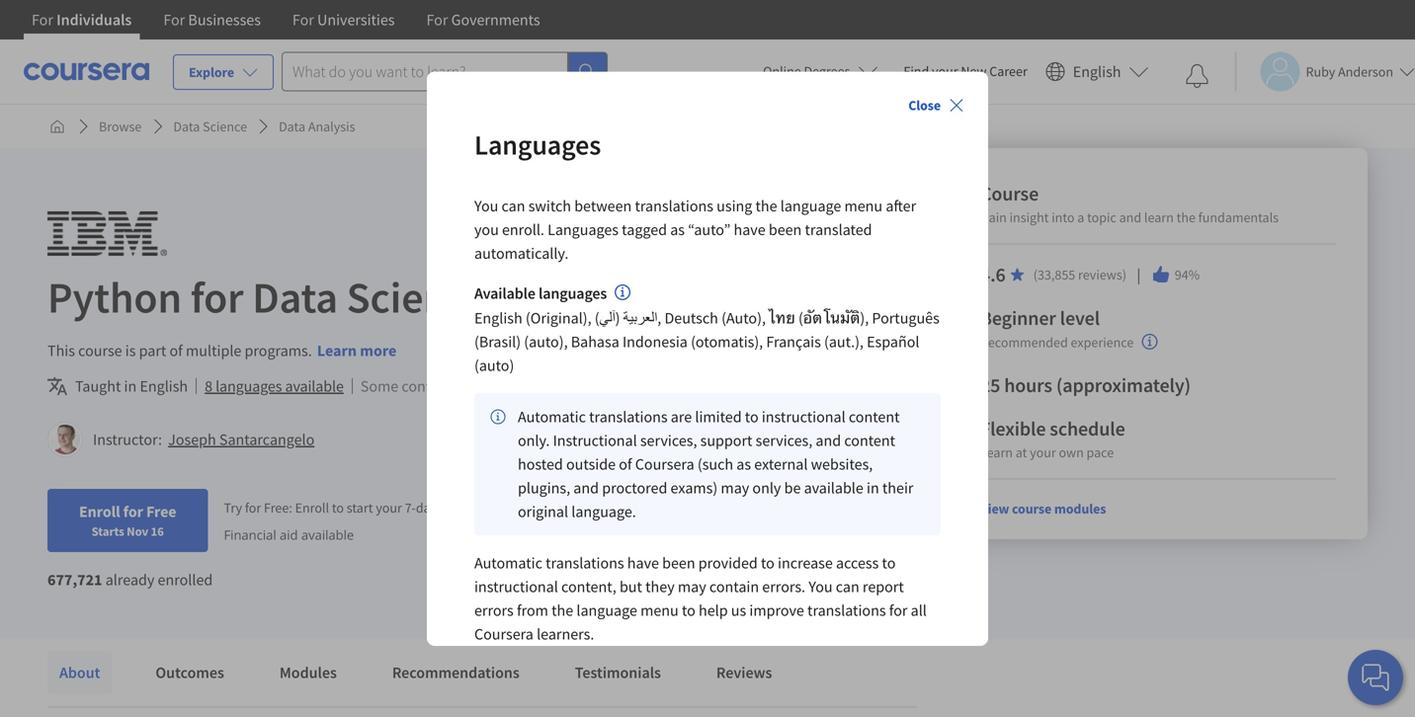 Task type: describe. For each thing, give the bounding box(es) containing it.
enroll.
[[502, 220, 545, 240]]

nov
[[127, 524, 148, 540]]

joseph santarcangelo image
[[50, 425, 80, 455]]

have inside "automatic translations have been provided to increase access to instructional content, but they may contain errors. you can report errors from the language menu to help us improve translations for all coursera learners."
[[628, 554, 659, 574]]

2 vertical spatial content
[[845, 431, 896, 451]]

for for try
[[245, 499, 261, 517]]

you
[[475, 220, 499, 240]]

data for data science
[[173, 118, 200, 135]]

find your new career
[[904, 62, 1028, 80]]

testimonials
[[575, 663, 661, 683]]

to inside automatic translations are limited to instructional content only. instructional services, support services, and content hosted outside of coursera (such as external websites, plugins, and proctored exams) may only be available in their original language.
[[745, 408, 759, 427]]

8 languages available
[[205, 377, 344, 396]]

individuals
[[56, 10, 132, 30]]

reviews)
[[1079, 266, 1127, 284]]

view
[[981, 500, 1010, 518]]

automatic translations are limited to instructional content only. instructional services, support services, and content hosted outside of coursera (such as external websites, plugins, and proctored exams) may only be available in their original language.
[[518, 408, 914, 522]]

indonesia
[[623, 332, 688, 352]]

ai
[[509, 270, 545, 325]]

can inside you can switch between translations using the language menu after you enroll. languages tagged as "auto" have been translated automatically.
[[502, 196, 525, 216]]

0 horizontal spatial of
[[170, 341, 183, 361]]

you inside you can switch between translations using the language menu after you enroll. languages tagged as "auto" have been translated automatically.
[[475, 196, 499, 216]]

automatic for automatic translations are limited to instructional content only. instructional services, support services, and content hosted outside of coursera (such as external websites, plugins, and proctored exams) may only be available in their original language.
[[518, 408, 586, 427]]

language inside you can switch between translations using the language menu after you enroll. languages tagged as "auto" have been translated automatically.
[[781, 196, 842, 216]]

improve
[[750, 601, 805, 621]]

at
[[1016, 444, 1027, 462]]

course
[[981, 181, 1039, 206]]

learn inside flexible schedule learn at your own pace
[[981, 444, 1013, 462]]

language.
[[572, 503, 636, 522]]

1 vertical spatial and
[[816, 431, 841, 451]]

automatic translations have been provided to increase access to instructional content, but they may contain errors. you can report errors from the language menu to help us improve translations for all coursera learners.
[[475, 554, 927, 645]]

(auto),
[[722, 309, 766, 329]]

from
[[517, 601, 549, 621]]

browse link
[[91, 109, 150, 144]]

you can switch between translations using the language menu after you enroll. languages tagged as "auto" have been translated automatically.
[[475, 196, 917, 264]]

all
[[911, 601, 927, 621]]

in inside automatic translations are limited to instructional content only. instructional services, support services, and content hosted outside of coursera (such as external websites, plugins, and proctored exams) may only be available in their original language.
[[867, 479, 880, 499]]

modules link
[[268, 651, 349, 695]]

(brasil)
[[475, 332, 521, 352]]

0 horizontal spatial learn
[[317, 341, 357, 361]]

of inside automatic translations are limited to instructional content only. instructional services, support services, and content hosted outside of coursera (such as external websites, plugins, and proctored exams) may only be available in their original language.
[[619, 455, 632, 475]]

hours
[[1005, 373, 1053, 398]]

more
[[360, 341, 397, 361]]

for governments
[[427, 10, 540, 30]]

outside
[[566, 455, 616, 475]]

(such
[[698, 455, 734, 475]]

enroll inside try for free: enroll to start your 7-day full access free trial financial aid available
[[295, 499, 329, 517]]

topic
[[1088, 209, 1117, 226]]

for inside "automatic translations have been provided to increase access to instructional content, but they may contain errors. you can report errors from the language menu to help us improve translations for all coursera learners."
[[889, 601, 908, 621]]

fundamentals
[[1199, 209, 1279, 226]]

chat with us image
[[1360, 662, 1392, 694]]

0 horizontal spatial may
[[456, 377, 484, 396]]

about link
[[47, 651, 112, 695]]

learn more button
[[317, 339, 397, 363]]

show notifications image
[[1186, 64, 1209, 88]]

for for businesses
[[163, 10, 185, 30]]

provided
[[699, 554, 758, 574]]

instructor:
[[93, 430, 162, 450]]

1 services, from the left
[[640, 431, 697, 451]]

full
[[440, 499, 459, 517]]

access inside try for free: enroll to start your 7-day full access free trial financial aid available
[[461, 499, 499, 517]]

proctored
[[602, 479, 668, 499]]

governments
[[451, 10, 540, 30]]

recommendations
[[392, 663, 520, 683]]

(33,855 reviews) |
[[1034, 264, 1144, 285]]

the inside "automatic translations have been provided to increase access to instructional content, but they may contain errors. you can report errors from the language menu to help us improve translations for all coursera learners."
[[552, 601, 574, 621]]

multiple
[[186, 341, 242, 361]]

translations inside you can switch between translations using the language menu after you enroll. languages tagged as "auto" have been translated automatically.
[[635, 196, 714, 216]]

automatic for automatic translations have been provided to increase access to instructional content, but they may contain errors. you can report errors from the language menu to help us improve translations for all coursera learners.
[[475, 554, 543, 574]]

businesses
[[188, 10, 261, 30]]

available inside button
[[285, 377, 344, 396]]

to inside try for free: enroll to start your 7-day full access free trial financial aid available
[[332, 499, 344, 517]]

language inside "automatic translations have been provided to increase access to instructional content, but they may contain errors. you can report errors from the language menu to help us improve translations for all coursera learners."
[[577, 601, 638, 621]]

some
[[361, 377, 399, 396]]

data analysis link
[[271, 109, 363, 144]]

exams)
[[671, 479, 718, 499]]

been inside you can switch between translations using the language menu after you enroll. languages tagged as "auto" have been translated automatically.
[[769, 220, 802, 240]]

(approximately)
[[1057, 373, 1191, 398]]

available inside try for free: enroll to start your 7-day full access free trial financial aid available
[[301, 526, 354, 544]]

as inside you can switch between translations using the language menu after you enroll. languages tagged as "auto" have been translated automatically.
[[670, 220, 685, 240]]

(33,855
[[1034, 266, 1076, 284]]

analysis
[[308, 118, 355, 135]]

science,
[[347, 270, 501, 325]]

have inside you can switch between translations using the language menu after you enroll. languages tagged as "auto" have been translated automatically.
[[734, 220, 766, 240]]

|
[[1135, 264, 1144, 285]]

about
[[59, 663, 100, 683]]

1 horizontal spatial your
[[932, 62, 958, 80]]

beginner level recommended experience
[[981, 306, 1134, 351]]

7-
[[405, 499, 416, 517]]

2 services, from the left
[[756, 431, 813, 451]]

(original),
[[526, 309, 592, 329]]

menu inside "automatic translations have been provided to increase access to instructional content, but they may contain errors. you can report errors from the language menu to help us improve translations for all coursera learners."
[[641, 601, 679, 621]]

the inside the course gain insight into a topic and learn the fundamentals
[[1177, 209, 1196, 226]]

available languages
[[475, 284, 607, 304]]

but
[[620, 578, 642, 597]]

0 horizontal spatial be
[[513, 377, 530, 396]]

support
[[701, 431, 753, 451]]

are
[[671, 408, 692, 427]]

instructor: joseph santarcangelo
[[93, 430, 315, 450]]

plugins,
[[518, 479, 571, 499]]

own
[[1059, 444, 1084, 462]]

view course modules link
[[981, 500, 1107, 518]]

errors
[[475, 601, 514, 621]]

0 horizontal spatial english
[[140, 377, 188, 396]]

learn
[[1145, 209, 1174, 226]]

(otomatis),
[[691, 332, 763, 352]]

only.
[[518, 431, 550, 451]]

increase
[[778, 554, 833, 574]]

beginner
[[981, 306, 1056, 331]]

may inside automatic translations are limited to instructional content only. instructional services, support services, and content hosted outside of coursera (such as external websites, plugins, and proctored exams) may only be available in their original language.
[[721, 479, 750, 499]]

ibm image
[[47, 212, 167, 256]]

report
[[863, 578, 904, 597]]

to up "report" at bottom
[[882, 554, 896, 574]]

languages inside you can switch between translations using the language menu after you enroll. languages tagged as "auto" have been translated automatically.
[[548, 220, 619, 240]]

start
[[347, 499, 373, 517]]

0 horizontal spatial and
[[574, 479, 599, 499]]

for for python
[[191, 270, 244, 325]]

free:
[[264, 499, 292, 517]]

reviews
[[717, 663, 773, 683]]

contain
[[710, 578, 759, 597]]

25
[[981, 373, 1001, 398]]



Task type: locate. For each thing, give the bounding box(es) containing it.
1 vertical spatial english
[[475, 309, 523, 329]]

1 vertical spatial be
[[785, 479, 801, 499]]

have
[[734, 220, 766, 240], [628, 554, 659, 574]]

coursera inside "automatic translations have been provided to increase access to instructional content, but they may contain errors. you can report errors from the language menu to help us improve translations for all coursera learners."
[[475, 625, 534, 645]]

translations up tagged
[[635, 196, 714, 216]]

1 horizontal spatial access
[[836, 554, 879, 574]]

1 horizontal spatial services,
[[756, 431, 813, 451]]

us
[[731, 601, 747, 621]]

english inside button
[[1073, 62, 1122, 82]]

data up programs.
[[252, 270, 338, 325]]

1 vertical spatial have
[[628, 554, 659, 574]]

"auto"
[[688, 220, 731, 240]]

2 horizontal spatial the
[[1177, 209, 1196, 226]]

for left "individuals"
[[32, 10, 53, 30]]

0 vertical spatial can
[[502, 196, 525, 216]]

languages dialog
[[427, 72, 989, 647]]

for up the multiple
[[191, 270, 244, 325]]

0 vertical spatial course
[[78, 341, 122, 361]]

been right '"auto"'
[[769, 220, 802, 240]]

1 vertical spatial may
[[721, 479, 750, 499]]

enroll for free starts nov 16
[[79, 502, 176, 540]]

2 horizontal spatial english
[[1073, 62, 1122, 82]]

instructional inside automatic translations are limited to instructional content only. instructional services, support services, and content hosted outside of coursera (such as external websites, plugins, and proctored exams) may only be available in their original language.
[[762, 408, 846, 427]]

0 vertical spatial be
[[513, 377, 530, 396]]

1 vertical spatial content
[[849, 408, 900, 427]]

banner navigation
[[16, 0, 556, 40]]

modules
[[1055, 500, 1107, 518]]

instructional up external
[[762, 408, 846, 427]]

experience
[[1071, 334, 1134, 351]]

coursera up exams) at the bottom of the page
[[635, 455, 695, 475]]

2 horizontal spatial your
[[1030, 444, 1056, 462]]

0 vertical spatial translated
[[805, 220, 872, 240]]

services, down are
[[640, 431, 697, 451]]

0 vertical spatial learn
[[317, 341, 357, 361]]

the inside you can switch between translations using the language menu after you enroll. languages tagged as "auto" have been translated automatically.
[[756, 196, 778, 216]]

0 horizontal spatial instructional
[[475, 578, 558, 597]]

coursera down errors
[[475, 625, 534, 645]]

0 horizontal spatial in
[[124, 377, 137, 396]]

coursera image
[[24, 56, 149, 87]]

you inside "automatic translations have been provided to increase access to instructional content, but they may contain errors. you can report errors from the language menu to help us improve translations for all coursera learners."
[[809, 578, 833, 597]]

in right taught
[[124, 377, 137, 396]]

0 horizontal spatial have
[[628, 554, 659, 574]]

français
[[766, 332, 821, 352]]

1 vertical spatial automatic
[[475, 554, 543, 574]]

for left businesses
[[163, 10, 185, 30]]

language down content,
[[577, 601, 638, 621]]

try for free: enroll to start your 7-day full access free trial financial aid available
[[224, 499, 550, 544]]

languages for available
[[539, 284, 607, 304]]

2 vertical spatial available
[[301, 526, 354, 544]]

for inside try for free: enroll to start your 7-day full access free trial financial aid available
[[245, 499, 261, 517]]

0 horizontal spatial been
[[662, 554, 696, 574]]

1 vertical spatial your
[[1030, 444, 1056, 462]]

english for english
[[1073, 62, 1122, 82]]

menu
[[845, 196, 883, 216], [641, 601, 679, 621]]

enroll right free:
[[295, 499, 329, 517]]

translations up content,
[[546, 554, 624, 574]]

services, up external
[[756, 431, 813, 451]]

already
[[105, 570, 155, 590]]

can left "report" at bottom
[[836, 578, 860, 597]]

1 vertical spatial learn
[[981, 444, 1013, 462]]

for left universities
[[293, 10, 314, 30]]

0 vertical spatial languages
[[475, 128, 601, 162]]

1 for from the left
[[32, 10, 53, 30]]

0 vertical spatial as
[[670, 220, 685, 240]]

português
[[872, 309, 940, 329]]

automatic up 'only.'
[[518, 408, 586, 427]]

to up errors.
[[761, 554, 775, 574]]

0 vertical spatial automatic
[[518, 408, 586, 427]]

0 vertical spatial language
[[781, 196, 842, 216]]

0 vertical spatial and
[[1120, 209, 1142, 226]]

0 horizontal spatial course
[[78, 341, 122, 361]]

python for data science, ai & development
[[47, 270, 841, 325]]

for up nov
[[123, 502, 143, 522]]

1 horizontal spatial in
[[867, 479, 880, 499]]

available inside automatic translations are limited to instructional content only. instructional services, support services, and content hosted outside of coursera (such as external websites, plugins, and proctored exams) may only be available in their original language.
[[804, 479, 864, 499]]

as inside automatic translations are limited to instructional content only. instructional services, support services, and content hosted outside of coursera (such as external websites, plugins, and proctored exams) may only be available in their original language.
[[737, 455, 751, 475]]

1 vertical spatial access
[[836, 554, 879, 574]]

1 vertical spatial languages
[[548, 220, 619, 240]]

for inside the enroll for free starts nov 16
[[123, 502, 143, 522]]

0 vertical spatial you
[[475, 196, 499, 216]]

enrolled
[[158, 570, 213, 590]]

translated down (auto),
[[533, 377, 600, 396]]

1 horizontal spatial course
[[1012, 500, 1052, 518]]

in
[[124, 377, 137, 396], [867, 479, 880, 499]]

and inside the course gain insight into a topic and learn the fundamentals
[[1120, 209, 1142, 226]]

be right "not"
[[513, 377, 530, 396]]

close button
[[901, 88, 973, 123]]

access right "full"
[[461, 499, 499, 517]]

translated up (อัตโนมัติ),
[[805, 220, 872, 240]]

in left 'their'
[[867, 479, 880, 499]]

taught in english
[[75, 377, 188, 396]]

taught
[[75, 377, 121, 396]]

2 vertical spatial may
[[678, 578, 707, 597]]

enroll
[[295, 499, 329, 517], [79, 502, 120, 522]]

2 horizontal spatial may
[[721, 479, 750, 499]]

this course is part of multiple programs. learn more
[[47, 341, 397, 361]]

data left science
[[173, 118, 200, 135]]

1 vertical spatial in
[[867, 479, 880, 499]]

programs.
[[245, 341, 312, 361]]

to right limited
[[745, 408, 759, 427]]

1 horizontal spatial may
[[678, 578, 707, 597]]

the up "learners."
[[552, 601, 574, 621]]

ไทย
[[769, 309, 796, 329]]

you
[[475, 196, 499, 216], [809, 578, 833, 597]]

for businesses
[[163, 10, 261, 30]]

1 vertical spatial language
[[577, 601, 638, 621]]

translations up instructional
[[589, 408, 668, 427]]

learn
[[317, 341, 357, 361], [981, 444, 1013, 462]]

languages up switch at top left
[[475, 128, 601, 162]]

services,
[[640, 431, 697, 451], [756, 431, 813, 451]]

english
[[1073, 62, 1122, 82], [475, 309, 523, 329], [140, 377, 188, 396]]

english up '(brasil)'
[[475, 309, 523, 329]]

1 vertical spatial languages
[[216, 377, 282, 396]]

joseph
[[168, 430, 216, 450]]

language
[[781, 196, 842, 216], [577, 601, 638, 621]]

to left start
[[332, 499, 344, 517]]

recommendations link
[[380, 651, 532, 695]]

and down outside
[[574, 479, 599, 499]]

1 horizontal spatial languages
[[539, 284, 607, 304]]

instructional inside "automatic translations have been provided to increase access to instructional content, but they may contain errors. you can report errors from the language menu to help us improve translations for all coursera learners."
[[475, 578, 558, 597]]

to left help
[[682, 601, 696, 621]]

bahasa
[[571, 332, 620, 352]]

available right aid
[[301, 526, 354, 544]]

1 vertical spatial menu
[[641, 601, 679, 621]]

may down (such
[[721, 479, 750, 499]]

0 vertical spatial languages
[[539, 284, 607, 304]]

العربية
[[623, 309, 658, 329]]

0 vertical spatial your
[[932, 62, 958, 80]]

2 vertical spatial your
[[376, 499, 402, 517]]

0 horizontal spatial languages
[[216, 377, 282, 396]]

0 vertical spatial may
[[456, 377, 484, 396]]

language right the using
[[781, 196, 842, 216]]

course
[[78, 341, 122, 361], [1012, 500, 1052, 518]]

try
[[224, 499, 242, 517]]

languages down between
[[548, 220, 619, 240]]

course for view
[[1012, 500, 1052, 518]]

close
[[909, 96, 941, 114]]

0 horizontal spatial translated
[[533, 377, 600, 396]]

santarcangelo
[[219, 430, 315, 450]]

your right "find"
[[932, 62, 958, 80]]

1 horizontal spatial be
[[785, 479, 801, 499]]

0 vertical spatial menu
[[845, 196, 883, 216]]

to
[[745, 408, 759, 427], [332, 499, 344, 517], [761, 554, 775, 574], [882, 554, 896, 574], [682, 601, 696, 621]]

0 horizontal spatial you
[[475, 196, 499, 216]]

0 horizontal spatial enroll
[[79, 502, 120, 522]]

and
[[1120, 209, 1142, 226], [816, 431, 841, 451], [574, 479, 599, 499]]

and up "websites,"
[[816, 431, 841, 451]]

for for individuals
[[32, 10, 53, 30]]

1 horizontal spatial as
[[737, 455, 751, 475]]

0 vertical spatial content
[[402, 377, 453, 396]]

english for english (original), العربية (آلي), deutsch (auto), ไทย (อัตโนมัติ), português (brasil) (auto), bahasa indonesia (otomatis), français (aut.), español (auto)
[[475, 309, 523, 329]]

outcomes link
[[144, 651, 236, 695]]

2 vertical spatial and
[[574, 479, 599, 499]]

automatic inside automatic translations are limited to instructional content only. instructional services, support services, and content hosted outside of coursera (such as external websites, plugins, and proctored exams) may only be available in their original language.
[[518, 408, 586, 427]]

available down "websites,"
[[804, 479, 864, 499]]

enroll inside the enroll for free starts nov 16
[[79, 502, 120, 522]]

testimonials link
[[563, 651, 673, 695]]

after
[[886, 196, 917, 216]]

translations inside automatic translations are limited to instructional content only. instructional services, support services, and content hosted outside of coursera (such as external websites, plugins, and proctored exams) may only be available in their original language.
[[589, 408, 668, 427]]

your inside try for free: enroll to start your 7-day full access free trial financial aid available
[[376, 499, 402, 517]]

course right view at the right
[[1012, 500, 1052, 518]]

english right career
[[1073, 62, 1122, 82]]

coursera inside automatic translations are limited to instructional content only. instructional services, support services, and content hosted outside of coursera (such as external websites, plugins, and proctored exams) may only be available in their original language.
[[635, 455, 695, 475]]

menu left after
[[845, 196, 883, 216]]

have down the using
[[734, 220, 766, 240]]

may up help
[[678, 578, 707, 597]]

0 horizontal spatial services,
[[640, 431, 697, 451]]

&
[[554, 270, 582, 325]]

None search field
[[282, 52, 608, 91]]

not
[[488, 377, 510, 396]]

1 vertical spatial can
[[836, 578, 860, 597]]

0 vertical spatial in
[[124, 377, 137, 396]]

your inside flexible schedule learn at your own pace
[[1030, 444, 1056, 462]]

can up "enroll."
[[502, 196, 525, 216]]

content,
[[561, 578, 617, 597]]

(aut.),
[[824, 332, 864, 352]]

0 horizontal spatial language
[[577, 601, 638, 621]]

learn left more
[[317, 341, 357, 361]]

1 horizontal spatial enroll
[[295, 499, 329, 517]]

career
[[990, 62, 1028, 80]]

0 horizontal spatial can
[[502, 196, 525, 216]]

menu down they
[[641, 601, 679, 621]]

español
[[867, 332, 920, 352]]

their
[[883, 479, 914, 499]]

for for governments
[[427, 10, 448, 30]]

languages inside dialog
[[539, 284, 607, 304]]

4.6
[[981, 262, 1006, 287]]

english down part
[[140, 377, 188, 396]]

1 vertical spatial instructional
[[475, 578, 558, 597]]

automatic up errors
[[475, 554, 543, 574]]

languages inside button
[[216, 377, 282, 396]]

insight
[[1010, 209, 1049, 226]]

0 horizontal spatial as
[[670, 220, 685, 240]]

learn left at
[[981, 444, 1013, 462]]

of up proctored
[[619, 455, 632, 475]]

8
[[205, 377, 213, 396]]

for for enroll
[[123, 502, 143, 522]]

1 horizontal spatial been
[[769, 220, 802, 240]]

some content may not be translated
[[361, 377, 600, 396]]

25 hours (approximately)
[[981, 373, 1191, 398]]

help
[[699, 601, 728, 621]]

1 vertical spatial course
[[1012, 500, 1052, 518]]

1 horizontal spatial learn
[[981, 444, 1013, 462]]

1 vertical spatial of
[[619, 455, 632, 475]]

data for data analysis
[[279, 118, 305, 135]]

may inside "automatic translations have been provided to increase access to instructional content, but they may contain errors. you can report errors from the language menu to help us improve translations for all coursera learners."
[[678, 578, 707, 597]]

0 vertical spatial instructional
[[762, 408, 846, 427]]

deutsch
[[665, 309, 719, 329]]

translations down "report" at bottom
[[808, 601, 886, 621]]

languages right 8 at the bottom of the page
[[216, 377, 282, 396]]

the right learn
[[1177, 209, 1196, 226]]

1 horizontal spatial english
[[475, 309, 523, 329]]

1 horizontal spatial language
[[781, 196, 842, 216]]

2 vertical spatial english
[[140, 377, 188, 396]]

1 horizontal spatial and
[[816, 431, 841, 451]]

2 horizontal spatial and
[[1120, 209, 1142, 226]]

for universities
[[293, 10, 395, 30]]

0 horizontal spatial menu
[[641, 601, 679, 621]]

using
[[717, 196, 753, 216]]

94%
[[1175, 266, 1200, 284]]

4 for from the left
[[427, 10, 448, 30]]

1 horizontal spatial can
[[836, 578, 860, 597]]

1 vertical spatial available
[[804, 479, 864, 499]]

course left is
[[78, 341, 122, 361]]

this
[[47, 341, 75, 361]]

as right (such
[[737, 455, 751, 475]]

translated inside you can switch between translations using the language menu after you enroll. languages tagged as "auto" have been translated automatically.
[[805, 220, 872, 240]]

be right only
[[785, 479, 801, 499]]

as left '"auto"'
[[670, 220, 685, 240]]

languages up (original),
[[539, 284, 607, 304]]

0 vertical spatial available
[[285, 377, 344, 396]]

home image
[[49, 119, 65, 134]]

switch
[[529, 196, 571, 216]]

languages
[[475, 128, 601, 162], [548, 220, 619, 240]]

into
[[1052, 209, 1075, 226]]

be
[[513, 377, 530, 396], [785, 479, 801, 499]]

the right the using
[[756, 196, 778, 216]]

(auto)
[[475, 356, 514, 376]]

1 vertical spatial as
[[737, 455, 751, 475]]

1 horizontal spatial you
[[809, 578, 833, 597]]

browse
[[99, 118, 142, 135]]

your right at
[[1030, 444, 1056, 462]]

financial aid available button
[[224, 526, 354, 544]]

be inside automatic translations are limited to instructional content only. instructional services, support services, and content hosted outside of coursera (such as external websites, plugins, and proctored exams) may only be available in their original language.
[[785, 479, 801, 499]]

(آلي),
[[595, 309, 662, 329]]

menu inside you can switch between translations using the language menu after you enroll. languages tagged as "auto" have been translated automatically.
[[845, 196, 883, 216]]

course for this
[[78, 341, 122, 361]]

1 vertical spatial translated
[[533, 377, 600, 396]]

0 vertical spatial been
[[769, 220, 802, 240]]

automatic translations are limited to instructional content only. instructional services, support services, and content hosted outside of coursera (such as external websites, plugins, and proctored exams) may only be available in their original language. element
[[475, 394, 941, 536]]

english inside the english (original), العربية (آلي), deutsch (auto), ไทย (อัตโนมัติ), português (brasil) (auto), bahasa indonesia (otomatis), français (aut.), español (auto)
[[475, 309, 523, 329]]

for
[[191, 270, 244, 325], [245, 499, 261, 517], [123, 502, 143, 522], [889, 601, 908, 621]]

automatic inside "automatic translations have been provided to increase access to instructional content, but they may contain errors. you can report errors from the language menu to help us improve translations for all coursera learners."
[[475, 554, 543, 574]]

find your new career link
[[894, 59, 1038, 84]]

your left 7-
[[376, 499, 402, 517]]

for left "governments"
[[427, 10, 448, 30]]

flexible
[[981, 417, 1046, 441]]

day
[[416, 499, 437, 517]]

for for universities
[[293, 10, 314, 30]]

instructional
[[762, 408, 846, 427], [475, 578, 558, 597]]

automatic
[[518, 408, 586, 427], [475, 554, 543, 574]]

for right try
[[245, 499, 261, 517]]

1 horizontal spatial menu
[[845, 196, 883, 216]]

0 vertical spatial access
[[461, 499, 499, 517]]

2 for from the left
[[163, 10, 185, 30]]

1 horizontal spatial have
[[734, 220, 766, 240]]

course gain insight into a topic and learn the fundamentals
[[981, 181, 1279, 226]]

instructional up from
[[475, 578, 558, 597]]

and right topic
[[1120, 209, 1142, 226]]

for left all
[[889, 601, 908, 621]]

more information on translated content image
[[615, 285, 631, 301]]

677,721
[[47, 570, 102, 590]]

been inside "automatic translations have been provided to increase access to instructional content, but they may contain errors. you can report errors from the language menu to help us improve translations for all coursera learners."
[[662, 554, 696, 574]]

level
[[1060, 306, 1100, 331]]

can inside "automatic translations have been provided to increase access to instructional content, but they may contain errors. you can report errors from the language menu to help us improve translations for all coursera learners."
[[836, 578, 860, 597]]

data left analysis
[[279, 118, 305, 135]]

1 vertical spatial you
[[809, 578, 833, 597]]

have up but
[[628, 554, 659, 574]]

been up they
[[662, 554, 696, 574]]

0 vertical spatial have
[[734, 220, 766, 240]]

0 horizontal spatial access
[[461, 499, 499, 517]]

access inside "automatic translations have been provided to increase access to instructional content, but they may contain errors. you can report errors from the language menu to help us improve translations for all coursera learners."
[[836, 554, 879, 574]]

data science
[[173, 118, 247, 135]]

1 vertical spatial been
[[662, 554, 696, 574]]

a
[[1078, 209, 1085, 226]]

1 vertical spatial coursera
[[475, 625, 534, 645]]

reviews link
[[705, 651, 784, 695]]

1 horizontal spatial coursera
[[635, 455, 695, 475]]

available down programs.
[[285, 377, 344, 396]]

may left "not"
[[456, 377, 484, 396]]

you down increase
[[809, 578, 833, 597]]

enroll up starts on the bottom left of page
[[79, 502, 120, 522]]

1 horizontal spatial of
[[619, 455, 632, 475]]

3 for from the left
[[293, 10, 314, 30]]

tagged
[[622, 220, 667, 240]]

0 vertical spatial of
[[170, 341, 183, 361]]

0 vertical spatial coursera
[[635, 455, 695, 475]]

access up "report" at bottom
[[836, 554, 879, 574]]

0 horizontal spatial the
[[552, 601, 574, 621]]

science
[[203, 118, 247, 135]]

you up you on the left top of page
[[475, 196, 499, 216]]

find
[[904, 62, 929, 80]]

languages for 8
[[216, 377, 282, 396]]

of right part
[[170, 341, 183, 361]]

677,721 already enrolled
[[47, 570, 213, 590]]



Task type: vqa. For each thing, say whether or not it's contained in the screenshot.
More option for Generative AI for Everyone ICON
no



